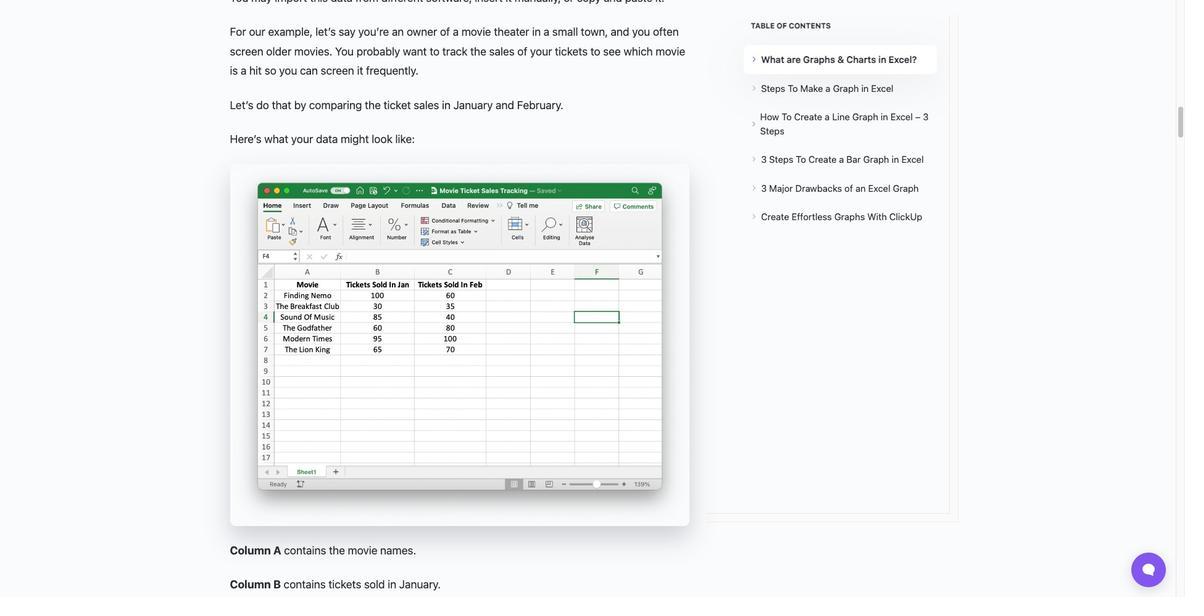 Task type: locate. For each thing, give the bounding box(es) containing it.
column
[[230, 544, 271, 557], [230, 579, 271, 591]]

1 horizontal spatial the
[[365, 98, 381, 111]]

create inside create effortless graphs with clickup link
[[761, 211, 789, 222]]

to inside steps to make a graph in excel link
[[788, 82, 798, 94]]

1 vertical spatial and
[[496, 98, 514, 111]]

graph up clickup
[[893, 182, 919, 194]]

in
[[532, 25, 541, 38], [878, 54, 886, 65], [861, 82, 869, 94], [442, 98, 451, 111], [881, 111, 888, 122], [892, 154, 899, 165], [388, 579, 396, 591]]

steps
[[761, 82, 785, 94], [760, 125, 785, 136], [769, 154, 793, 165]]

you're
[[358, 25, 389, 38]]

what
[[264, 133, 288, 146]]

your up february.
[[530, 45, 552, 58]]

a right make
[[826, 82, 831, 94]]

are
[[787, 54, 801, 65]]

contains for the
[[284, 544, 326, 557]]

2 vertical spatial to
[[796, 154, 806, 165]]

to up drawbacks
[[796, 154, 806, 165]]

in left january on the left
[[442, 98, 451, 111]]

create up drawbacks
[[809, 154, 837, 165]]

in right bar
[[892, 154, 899, 165]]

tickets left sold
[[329, 579, 361, 591]]

sales down theater
[[489, 45, 515, 58]]

0 horizontal spatial screen
[[230, 45, 263, 58]]

tickets
[[555, 45, 588, 58], [329, 579, 361, 591]]

an down bar
[[856, 182, 866, 194]]

by
[[294, 98, 306, 111]]

1 horizontal spatial you
[[632, 25, 650, 38]]

a
[[273, 544, 281, 557]]

contents
[[789, 21, 831, 30]]

tickets down the small
[[555, 45, 588, 58]]

to inside 3 steps to create a bar graph in excel 'link'
[[796, 154, 806, 165]]

to left make
[[788, 82, 798, 94]]

older
[[266, 45, 291, 58]]

excel inside 3 major drawbacks of an excel graph link
[[868, 182, 890, 194]]

the left ticket
[[365, 98, 381, 111]]

0 vertical spatial and
[[611, 25, 629, 38]]

1 horizontal spatial to
[[591, 45, 600, 58]]

movie left names.
[[348, 544, 377, 557]]

3 down how
[[761, 154, 767, 165]]

graphs inside what are graphs & charts in excel? link
[[803, 54, 835, 65]]

0 vertical spatial tickets
[[555, 45, 588, 58]]

steps down how
[[760, 125, 785, 136]]

1 horizontal spatial an
[[856, 182, 866, 194]]

sales inside for our example, let's say you're an owner of a movie theater in a small town, and you often screen older movies. you probably want to track the sales of your tickets to see which movie is a hit so you can screen it frequently.
[[489, 45, 515, 58]]

1 vertical spatial you
[[279, 64, 297, 77]]

say
[[339, 25, 356, 38]]

graphs left &
[[803, 54, 835, 65]]

3 major drawbacks of an excel graph
[[761, 182, 919, 194]]

0 vertical spatial your
[[530, 45, 552, 58]]

to right how
[[782, 111, 792, 122]]

in right theater
[[532, 25, 541, 38]]

the right track
[[470, 45, 486, 58]]

graphs left with
[[834, 211, 865, 222]]

theater
[[494, 25, 529, 38]]

in right sold
[[388, 579, 396, 591]]

0 vertical spatial an
[[392, 25, 404, 38]]

3 right – at the top of the page
[[923, 111, 929, 122]]

2 vertical spatial the
[[329, 544, 345, 557]]

1 horizontal spatial movie
[[461, 25, 491, 38]]

often
[[653, 25, 679, 38]]

a
[[453, 25, 459, 38], [544, 25, 550, 38], [241, 64, 247, 77], [826, 82, 831, 94], [825, 111, 830, 122], [839, 154, 844, 165]]

1 horizontal spatial tickets
[[555, 45, 588, 58]]

1 vertical spatial an
[[856, 182, 866, 194]]

contains right b in the bottom of the page
[[284, 579, 326, 591]]

what are graphs & charts in excel? link
[[743, 45, 937, 74]]

column left b in the bottom of the page
[[230, 579, 271, 591]]

the
[[470, 45, 486, 58], [365, 98, 381, 111], [329, 544, 345, 557]]

create inside 3 steps to create a bar graph in excel 'link'
[[809, 154, 837, 165]]

of up track
[[440, 25, 450, 38]]

1 vertical spatial your
[[291, 133, 313, 146]]

0 vertical spatial create
[[794, 111, 822, 122]]

1 vertical spatial graphs
[[834, 211, 865, 222]]

0 vertical spatial graphs
[[803, 54, 835, 65]]

2 vertical spatial create
[[761, 211, 789, 222]]

screen down you
[[321, 64, 354, 77]]

0 vertical spatial to
[[788, 82, 798, 94]]

sales
[[489, 45, 515, 58], [414, 98, 439, 111]]

your inside for our example, let's say you're an owner of a movie theater in a small town, and you often screen older movies. you probably want to track the sales of your tickets to see which movie is a hit so you can screen it frequently.
[[530, 45, 552, 58]]

an left owner
[[392, 25, 404, 38]]

to
[[430, 45, 440, 58], [591, 45, 600, 58]]

1 horizontal spatial and
[[611, 25, 629, 38]]

create down make
[[794, 111, 822, 122]]

an inside for our example, let's say you're an owner of a movie theater in a small town, and you often screen older movies. you probably want to track the sales of your tickets to see which movie is a hit so you can screen it frequently.
[[392, 25, 404, 38]]

hit
[[249, 64, 262, 77]]

0 vertical spatial sales
[[489, 45, 515, 58]]

0 horizontal spatial to
[[430, 45, 440, 58]]

1 vertical spatial movie
[[656, 45, 685, 58]]

graph right line
[[852, 111, 878, 122]]

to left 'see' at the top right
[[591, 45, 600, 58]]

frequently.
[[366, 64, 419, 77]]

1 vertical spatial contains
[[284, 579, 326, 591]]

create
[[794, 111, 822, 122], [809, 154, 837, 165], [761, 211, 789, 222]]

steps to make a graph in excel link
[[743, 74, 937, 102]]

1 vertical spatial create
[[809, 154, 837, 165]]

3 left major
[[761, 182, 767, 194]]

here's what your data might look like:
[[230, 133, 415, 146]]

that
[[272, 98, 291, 111]]

sold
[[364, 579, 385, 591]]

0 vertical spatial contains
[[284, 544, 326, 557]]

3 steps to create a bar graph in excel link
[[743, 145, 937, 174]]

is
[[230, 64, 238, 77]]

1 column from the top
[[230, 544, 271, 557]]

to inside how to create a line graph in excel – 3 steps
[[782, 111, 792, 122]]

like:
[[395, 133, 415, 146]]

graph
[[833, 82, 859, 94], [852, 111, 878, 122], [863, 154, 889, 165], [893, 182, 919, 194]]

a inside how to create a line graph in excel – 3 steps
[[825, 111, 830, 122]]

3
[[923, 111, 929, 122], [761, 154, 767, 165], [761, 182, 767, 194]]

1 vertical spatial column
[[230, 579, 271, 591]]

and
[[611, 25, 629, 38], [496, 98, 514, 111]]

0 vertical spatial 3
[[923, 111, 929, 122]]

to
[[788, 82, 798, 94], [782, 111, 792, 122], [796, 154, 806, 165]]

excel inside steps to make a graph in excel link
[[871, 82, 893, 94]]

excel up with
[[868, 182, 890, 194]]

column for column a contains the movie names.
[[230, 544, 271, 557]]

a inside steps to make a graph in excel link
[[826, 82, 831, 94]]

0 horizontal spatial tickets
[[329, 579, 361, 591]]

spreadsheet in excel image
[[230, 164, 689, 526]]

excel down excel? on the right of the page
[[871, 82, 893, 94]]

0 horizontal spatial movie
[[348, 544, 377, 557]]

and inside for our example, let's say you're an owner of a movie theater in a small town, and you often screen older movies. you probably want to track the sales of your tickets to see which movie is a hit so you can screen it frequently.
[[611, 25, 629, 38]]

0 vertical spatial steps
[[761, 82, 785, 94]]

see
[[603, 45, 621, 58]]

small
[[552, 25, 578, 38]]

1 vertical spatial the
[[365, 98, 381, 111]]

graph right bar
[[863, 154, 889, 165]]

february.
[[517, 98, 564, 111]]

a left bar
[[839, 154, 844, 165]]

steps down what at the right top of the page
[[761, 82, 785, 94]]

might
[[341, 133, 369, 146]]

0 horizontal spatial an
[[392, 25, 404, 38]]

3 major drawbacks of an excel graph link
[[743, 174, 937, 202]]

2 to from the left
[[591, 45, 600, 58]]

1 vertical spatial steps
[[760, 125, 785, 136]]

1 horizontal spatial screen
[[321, 64, 354, 77]]

let's
[[230, 98, 253, 111]]

2 vertical spatial 3
[[761, 182, 767, 194]]

movie
[[461, 25, 491, 38], [656, 45, 685, 58], [348, 544, 377, 557]]

and up 'see' at the top right
[[611, 25, 629, 38]]

create down major
[[761, 211, 789, 222]]

movie up track
[[461, 25, 491, 38]]

you right the so
[[279, 64, 297, 77]]

0 vertical spatial the
[[470, 45, 486, 58]]

steps up major
[[769, 154, 793, 165]]

graphs inside create effortless graphs with clickup link
[[834, 211, 865, 222]]

1 vertical spatial sales
[[414, 98, 439, 111]]

1 horizontal spatial your
[[530, 45, 552, 58]]

0 vertical spatial column
[[230, 544, 271, 557]]

3 inside 3 steps to create a bar graph in excel 'link'
[[761, 154, 767, 165]]

create inside how to create a line graph in excel – 3 steps
[[794, 111, 822, 122]]

1 vertical spatial to
[[782, 111, 792, 122]]

you up which
[[632, 25, 650, 38]]

so
[[265, 64, 276, 77]]

tickets inside for our example, let's say you're an owner of a movie theater in a small town, and you often screen older movies. you probably want to track the sales of your tickets to see which movie is a hit so you can screen it frequently.
[[555, 45, 588, 58]]

in down charts at right
[[861, 82, 869, 94]]

do
[[256, 98, 269, 111]]

1 vertical spatial 3
[[761, 154, 767, 165]]

and right january on the left
[[496, 98, 514, 111]]

to right want at the left
[[430, 45, 440, 58]]

2 horizontal spatial the
[[470, 45, 486, 58]]

screen down for
[[230, 45, 263, 58]]

0 horizontal spatial the
[[329, 544, 345, 557]]

2 vertical spatial movie
[[348, 544, 377, 557]]

a left line
[[825, 111, 830, 122]]

movie down 'often'
[[656, 45, 685, 58]]

steps inside 'link'
[[769, 154, 793, 165]]

with
[[867, 211, 887, 222]]

january
[[453, 98, 493, 111]]

what
[[761, 54, 784, 65]]

column left a
[[230, 544, 271, 557]]

can
[[300, 64, 318, 77]]

screen
[[230, 45, 263, 58], [321, 64, 354, 77]]

excel left – at the top of the page
[[891, 111, 913, 122]]

your
[[530, 45, 552, 58], [291, 133, 313, 146]]

column for column b contains tickets sold in january.
[[230, 579, 271, 591]]

example,
[[268, 25, 313, 38]]

contains
[[284, 544, 326, 557], [284, 579, 326, 591]]

the up column b contains tickets sold in january.
[[329, 544, 345, 557]]

3 inside 3 major drawbacks of an excel graph link
[[761, 182, 767, 194]]

1 horizontal spatial sales
[[489, 45, 515, 58]]

of
[[777, 21, 787, 30], [440, 25, 450, 38], [517, 45, 527, 58], [845, 182, 853, 194]]

0 horizontal spatial sales
[[414, 98, 439, 111]]

here's
[[230, 133, 262, 146]]

contains right a
[[284, 544, 326, 557]]

probably
[[357, 45, 400, 58]]

2 column from the top
[[230, 579, 271, 591]]

0 vertical spatial screen
[[230, 45, 263, 58]]

you
[[632, 25, 650, 38], [279, 64, 297, 77]]

in left – at the top of the page
[[881, 111, 888, 122]]

3 for 3 major drawbacks of an excel graph
[[761, 182, 767, 194]]

excel down – at the top of the page
[[902, 154, 924, 165]]

–
[[915, 111, 921, 122]]

let's
[[316, 25, 336, 38]]

graphs
[[803, 54, 835, 65], [834, 211, 865, 222]]

an
[[392, 25, 404, 38], [856, 182, 866, 194]]

0 horizontal spatial your
[[291, 133, 313, 146]]

1 vertical spatial screen
[[321, 64, 354, 77]]

your left data
[[291, 133, 313, 146]]

sales right ticket
[[414, 98, 439, 111]]

how
[[760, 111, 779, 122]]

table
[[751, 21, 775, 30]]

2 vertical spatial steps
[[769, 154, 793, 165]]

to for how
[[782, 111, 792, 122]]

want
[[403, 45, 427, 58]]

a inside 3 steps to create a bar graph in excel 'link'
[[839, 154, 844, 165]]

excel
[[871, 82, 893, 94], [891, 111, 913, 122], [902, 154, 924, 165], [868, 182, 890, 194]]



Task type: describe. For each thing, give the bounding box(es) containing it.
create effortless graphs with clickup
[[761, 211, 922, 222]]

graph inside how to create a line graph in excel – 3 steps
[[852, 111, 878, 122]]

graph up line
[[833, 82, 859, 94]]

owner
[[407, 25, 437, 38]]

it
[[357, 64, 363, 77]]

3 steps to create a bar graph in excel
[[761, 154, 924, 165]]

of down bar
[[845, 182, 853, 194]]

0 vertical spatial movie
[[461, 25, 491, 38]]

b
[[273, 579, 281, 591]]

a up track
[[453, 25, 459, 38]]

table of contents
[[751, 21, 831, 30]]

in inside for our example, let's say you're an owner of a movie theater in a small town, and you often screen older movies. you probably want to track the sales of your tickets to see which movie is a hit so you can screen it frequently.
[[532, 25, 541, 38]]

of down theater
[[517, 45, 527, 58]]

3 for 3 steps to create a bar graph in excel
[[761, 154, 767, 165]]

column b contains tickets sold in january.
[[230, 579, 441, 591]]

which
[[624, 45, 653, 58]]

of right table
[[777, 21, 787, 30]]

how to create a line graph in excel – 3 steps link
[[743, 102, 937, 145]]

look
[[372, 133, 393, 146]]

effortless
[[792, 211, 832, 222]]

&
[[837, 54, 844, 65]]

1 vertical spatial tickets
[[329, 579, 361, 591]]

1 to from the left
[[430, 45, 440, 58]]

steps inside how to create a line graph in excel – 3 steps
[[760, 125, 785, 136]]

what are graphs & charts in excel?
[[761, 54, 917, 65]]

in inside how to create a line graph in excel – 3 steps
[[881, 111, 888, 122]]

in left excel? on the right of the page
[[878, 54, 886, 65]]

charts
[[846, 54, 876, 65]]

clickup
[[889, 211, 922, 222]]

data
[[316, 133, 338, 146]]

drawbacks
[[795, 182, 842, 194]]

january.
[[399, 579, 441, 591]]

bar
[[847, 154, 861, 165]]

a right is
[[241, 64, 247, 77]]

you
[[335, 45, 354, 58]]

2 horizontal spatial movie
[[656, 45, 685, 58]]

for
[[230, 25, 246, 38]]

the inside for our example, let's say you're an owner of a movie theater in a small town, and you often screen older movies. you probably want to track the sales of your tickets to see which movie is a hit so you can screen it frequently.
[[470, 45, 486, 58]]

our
[[249, 25, 265, 38]]

for our example, let's say you're an owner of a movie theater in a small town, and you often screen older movies. you probably want to track the sales of your tickets to see which movie is a hit so you can screen it frequently.
[[230, 25, 685, 77]]

graphs for are
[[803, 54, 835, 65]]

contains for tickets
[[284, 579, 326, 591]]

excel inside 3 steps to create a bar graph in excel 'link'
[[902, 154, 924, 165]]

ticket
[[384, 98, 411, 111]]

line
[[832, 111, 850, 122]]

0 vertical spatial you
[[632, 25, 650, 38]]

comparing
[[309, 98, 362, 111]]

excel?
[[889, 54, 917, 65]]

3 inside how to create a line graph in excel – 3 steps
[[923, 111, 929, 122]]

to for steps
[[788, 82, 798, 94]]

track
[[442, 45, 468, 58]]

graphs for effortless
[[834, 211, 865, 222]]

names.
[[380, 544, 416, 557]]

create effortless graphs with clickup link
[[743, 202, 937, 231]]

major
[[769, 182, 793, 194]]

let's do that by comparing the ticket sales in january and february.
[[230, 98, 564, 111]]

graph inside 'link'
[[863, 154, 889, 165]]

a left the small
[[544, 25, 550, 38]]

excel inside how to create a line graph in excel – 3 steps
[[891, 111, 913, 122]]

steps to make a graph in excel
[[761, 82, 893, 94]]

column a contains the movie names.
[[230, 544, 416, 557]]

town,
[[581, 25, 608, 38]]

0 horizontal spatial you
[[279, 64, 297, 77]]

how to create a line graph in excel – 3 steps
[[760, 111, 929, 136]]

0 horizontal spatial and
[[496, 98, 514, 111]]

in inside 'link'
[[892, 154, 899, 165]]

movies.
[[294, 45, 332, 58]]

make
[[800, 82, 823, 94]]



Task type: vqa. For each thing, say whether or not it's contained in the screenshot.
the leftmost external
no



